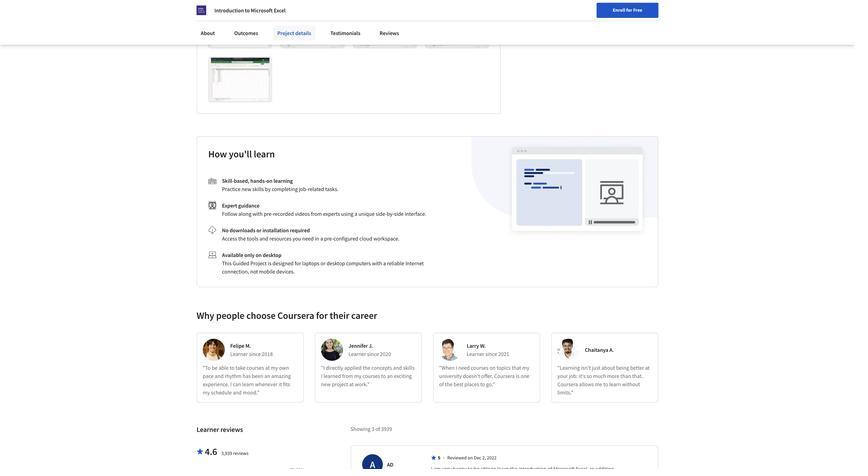 Task type: describe. For each thing, give the bounding box(es) containing it.
for inside available only on desktop this guided project is designed for laptops or desktop computers with a reliable internet connection, not mobile devices.
[[295, 260, 301, 267]]

4.6
[[205, 446, 217, 458]]

experience.
[[203, 381, 229, 388]]

0 horizontal spatial of
[[376, 426, 380, 433]]

learner for larry
[[467, 351, 484, 358]]

learn for your
[[609, 381, 621, 388]]

has
[[243, 373, 251, 380]]

pre- inside no downloads or installation required access the tools and resources you need in a pre-configured cloud workspace.
[[324, 235, 334, 242]]

coursera project network image
[[197, 6, 206, 15]]

learner for jennifer
[[349, 351, 366, 358]]

downloads
[[230, 227, 255, 234]]

i inside "when i need courses on topics that my university doesn't offer, coursera is one of the best places to go."
[[456, 365, 457, 371]]

just
[[592, 365, 601, 371]]

take
[[236, 365, 245, 371]]

at for courses
[[265, 365, 270, 371]]

reviews
[[380, 30, 399, 36]]

chaitanya
[[585, 347, 609, 354]]

"when
[[439, 365, 455, 371]]

you
[[293, 235, 301, 242]]

on inside skill-based, hands-on learning practice new skills by completing job-related tasks.
[[267, 178, 273, 184]]

"i
[[321, 365, 325, 371]]

places
[[465, 381, 479, 388]]

excel
[[274, 7, 286, 14]]

why people choose coursera for their career
[[197, 310, 377, 322]]

and inside "i directly applied the concepts and skills i learned from my courses to an exciting new project at work."
[[393, 365, 402, 371]]

required
[[290, 227, 310, 234]]

project details link
[[273, 25, 315, 41]]

how
[[208, 148, 227, 160]]

work."
[[355, 381, 370, 388]]

"learning
[[558, 365, 580, 371]]

2021
[[498, 351, 509, 358]]

courses inside "i directly applied the concepts and skills i learned from my courses to an exciting new project at work."
[[363, 373, 380, 380]]

exciting
[[394, 373, 412, 380]]

from inside expert guidance follow along with pre-recorded videos from experts using a unique side-by-side interface.
[[311, 211, 322, 217]]

own
[[279, 365, 289, 371]]

you'll
[[229, 148, 252, 160]]

outcomes
[[234, 30, 258, 36]]

new inside skill-based, hands-on learning practice new skills by completing job-related tasks.
[[242, 186, 251, 193]]

is inside "when i need courses on topics that my university doesn't offer, coursera is one of the best places to go."
[[516, 373, 520, 380]]

testimonials
[[331, 30, 360, 36]]

been
[[252, 373, 263, 380]]

since for m.
[[249, 351, 261, 358]]

interface.
[[405, 211, 426, 217]]

reviewed on dec 2, 2022
[[447, 455, 497, 461]]

since for j.
[[367, 351, 379, 358]]

why
[[197, 310, 214, 322]]

showing 3 of 3939
[[351, 426, 392, 433]]

project inside available only on desktop this guided project is designed for laptops or desktop computers with a reliable internet connection, not mobile devices.
[[250, 260, 267, 267]]

to inside "to be able to take courses at my own pace and rhythm has been an amazing experience. i can learn whenever it fits my schedule and mood."
[[230, 365, 235, 371]]

my down 'experience.'
[[203, 389, 210, 396]]

0 horizontal spatial desktop
[[263, 252, 282, 259]]

learn right you'll
[[254, 148, 275, 160]]

related
[[308, 186, 324, 193]]

so
[[587, 373, 592, 380]]

w.
[[480, 343, 486, 349]]

tools
[[247, 235, 258, 242]]

internet
[[406, 260, 424, 267]]

introduction to microsoft excel
[[215, 7, 286, 14]]

it
[[279, 381, 282, 388]]

a inside available only on desktop this guided project is designed for laptops or desktop computers with a reliable internet connection, not mobile devices.
[[383, 260, 386, 267]]

how you'll learn
[[208, 148, 275, 160]]

the inside no downloads or installation required access the tools and resources you need in a pre-configured cloud workspace.
[[238, 235, 246, 242]]

much
[[593, 373, 606, 380]]

courses inside "to be able to take courses at my own pace and rhythm has been an amazing experience. i can learn whenever it fits my schedule and mood."
[[247, 365, 264, 371]]

a inside no downloads or installation required access the tools and resources you need in a pre-configured cloud workspace.
[[320, 235, 323, 242]]

able
[[219, 365, 229, 371]]

unique
[[359, 211, 375, 217]]

expert guidance follow along with pre-recorded videos from experts using a unique side-by-side interface.
[[222, 202, 426, 217]]

schedule
[[211, 389, 232, 396]]

amazing
[[271, 373, 291, 380]]

coursera inside "when i need courses on topics that my university doesn't offer, coursera is one of the best places to go."
[[494, 373, 515, 380]]

to inside "when i need courses on topics that my university doesn't offer, coursera is one of the best places to go."
[[480, 381, 485, 388]]

job:
[[569, 373, 578, 380]]

learned
[[324, 373, 341, 380]]

3,939
[[221, 450, 232, 457]]

guided
[[233, 260, 249, 267]]

0 horizontal spatial coursera
[[278, 310, 314, 322]]

offer,
[[481, 373, 493, 380]]

fits
[[283, 381, 290, 388]]

"i directly applied the concepts and skills i learned from my courses to an exciting new project at work."
[[321, 365, 415, 388]]

2018
[[262, 351, 273, 358]]

"when i need courses on topics that my university doesn't offer, coursera is one of the best places to go."
[[439, 365, 529, 388]]

3939
[[381, 426, 392, 433]]

my inside "i directly applied the concepts and skills i learned from my courses to an exciting new project at work."
[[354, 373, 361, 380]]

i inside "i directly applied the concepts and skills i learned from my courses to an exciting new project at work."
[[321, 373, 323, 380]]

at for better
[[645, 365, 650, 371]]

to inside "learning isn't just about being better at your job: it's so much more than that. coursera allows me to learn without limits."
[[604, 381, 608, 388]]

isn't
[[581, 365, 591, 371]]

devices.
[[276, 268, 295, 275]]

by
[[265, 186, 271, 193]]

need inside "when i need courses on topics that my university doesn't offer, coursera is one of the best places to go."
[[458, 365, 470, 371]]

about link
[[197, 25, 219, 41]]

learner for felipe
[[230, 351, 248, 358]]

coursera inside "learning isn't just about being better at your job: it's so much more than that. coursera allows me to learn without limits."
[[558, 381, 578, 388]]

outcomes link
[[230, 25, 262, 41]]

go."
[[486, 381, 495, 388]]

better
[[630, 365, 644, 371]]

their
[[330, 310, 349, 322]]

a.
[[610, 347, 614, 354]]

1 horizontal spatial project
[[277, 30, 294, 36]]

completing
[[272, 186, 298, 193]]

your
[[558, 373, 568, 380]]

follow
[[222, 211, 237, 217]]

on left dec
[[468, 455, 473, 461]]

choose
[[246, 310, 276, 322]]

enroll for free
[[613, 7, 642, 13]]

to inside "i directly applied the concepts and skills i learned from my courses to an exciting new project at work."
[[381, 373, 386, 380]]

limits."
[[558, 389, 574, 396]]

mobile
[[259, 268, 275, 275]]

j.
[[369, 343, 373, 349]]

"learning isn't just about being better at your job: it's so much more than that. coursera allows me to learn without limits."
[[558, 365, 650, 396]]

an inside "to be able to take courses at my own pace and rhythm has been an amazing experience. i can learn whenever it fits my schedule and mood."
[[264, 373, 270, 380]]

that
[[512, 365, 521, 371]]

jennifer j. learner since 2020
[[349, 343, 391, 358]]



Task type: vqa. For each thing, say whether or not it's contained in the screenshot.


Task type: locate. For each thing, give the bounding box(es) containing it.
from right videos
[[311, 211, 322, 217]]

need inside no downloads or installation required access the tools and resources you need in a pre-configured cloud workspace.
[[302, 235, 314, 242]]

1 vertical spatial need
[[458, 365, 470, 371]]

larry
[[467, 343, 479, 349]]

0 vertical spatial need
[[302, 235, 314, 242]]

1 horizontal spatial a
[[355, 211, 357, 217]]

courses up work."
[[363, 373, 380, 380]]

skills inside "i directly applied the concepts and skills i learned from my courses to an exciting new project at work."
[[403, 365, 415, 371]]

0 vertical spatial or
[[256, 227, 261, 234]]

1 horizontal spatial the
[[363, 365, 370, 371]]

pre- right in
[[324, 235, 334, 242]]

2 since from the left
[[367, 351, 379, 358]]

on right only on the bottom of page
[[256, 252, 262, 259]]

1 horizontal spatial skills
[[403, 365, 415, 371]]

available only on desktop this guided project is designed for laptops or desktop computers with a reliable internet connection, not mobile devices.
[[222, 252, 424, 275]]

an inside "i directly applied the concepts and skills i learned from my courses to an exciting new project at work."
[[387, 373, 393, 380]]

2 horizontal spatial since
[[486, 351, 497, 358]]

2 vertical spatial a
[[383, 260, 386, 267]]

on up offer,
[[490, 365, 496, 371]]

0 horizontal spatial new
[[242, 186, 251, 193]]

learner inside felipe m. learner since 2018
[[230, 351, 248, 358]]

i inside "to be able to take courses at my own pace and rhythm has been an amazing experience. i can learn whenever it fits my schedule and mood."
[[230, 381, 232, 388]]

since down "m."
[[249, 351, 261, 358]]

to
[[245, 7, 250, 14], [230, 365, 235, 371], [381, 373, 386, 380], [480, 381, 485, 388], [604, 381, 608, 388]]

learn
[[254, 148, 275, 160], [242, 381, 254, 388], [609, 381, 621, 388]]

ad
[[387, 461, 394, 468]]

workspace.
[[374, 235, 400, 242]]

0 horizontal spatial i
[[230, 381, 232, 388]]

learn down the more
[[609, 381, 621, 388]]

i right the "when
[[456, 365, 457, 371]]

1 vertical spatial project
[[250, 260, 267, 267]]

based,
[[234, 178, 249, 184]]

1 horizontal spatial is
[[516, 373, 520, 380]]

for left free
[[626, 7, 632, 13]]

learn inside "learning isn't just about being better at your job: it's so much more than that. coursera allows me to learn without limits."
[[609, 381, 621, 388]]

the down the downloads
[[238, 235, 246, 242]]

0 vertical spatial a
[[355, 211, 357, 217]]

with inside expert guidance follow along with pre-recorded videos from experts using a unique side-by-side interface.
[[253, 211, 263, 217]]

is left one
[[516, 373, 520, 380]]

free
[[633, 7, 642, 13]]

expert
[[222, 202, 237, 209]]

1 horizontal spatial or
[[321, 260, 326, 267]]

1 vertical spatial desktop
[[327, 260, 345, 267]]

at
[[265, 365, 270, 371], [645, 365, 650, 371], [349, 381, 354, 388]]

on up by
[[267, 178, 273, 184]]

1 vertical spatial for
[[295, 260, 301, 267]]

1 vertical spatial with
[[372, 260, 382, 267]]

1 an from the left
[[264, 373, 270, 380]]

at inside "i directly applied the concepts and skills i learned from my courses to an exciting new project at work."
[[349, 381, 354, 388]]

for left their
[[316, 310, 328, 322]]

0 vertical spatial of
[[439, 381, 444, 388]]

is up mobile
[[268, 260, 272, 267]]

0 horizontal spatial or
[[256, 227, 261, 234]]

reviews up 3,939 reviews
[[221, 425, 243, 434]]

doesn't
[[463, 373, 480, 380]]

this
[[222, 260, 232, 267]]

1 vertical spatial a
[[320, 235, 323, 242]]

at inside "to be able to take courses at my own pace and rhythm has been an amazing experience. i can learn whenever it fits my schedule and mood."
[[265, 365, 270, 371]]

and down can
[[233, 389, 242, 396]]

0 horizontal spatial a
[[320, 235, 323, 242]]

courses up been
[[247, 365, 264, 371]]

of right 3
[[376, 426, 380, 433]]

2 horizontal spatial courses
[[471, 365, 489, 371]]

is
[[268, 260, 272, 267], [516, 373, 520, 380]]

of down university
[[439, 381, 444, 388]]

0 vertical spatial from
[[311, 211, 322, 217]]

details
[[295, 30, 311, 36]]

to down the concepts
[[381, 373, 386, 380]]

a left reliable
[[383, 260, 386, 267]]

1 horizontal spatial at
[[349, 381, 354, 388]]

side-
[[376, 211, 387, 217]]

being
[[616, 365, 629, 371]]

rhythm
[[225, 373, 242, 380]]

1 vertical spatial or
[[321, 260, 326, 267]]

2 horizontal spatial at
[[645, 365, 650, 371]]

desktop left "computers"
[[327, 260, 345, 267]]

1 vertical spatial of
[[376, 426, 380, 433]]

at right better
[[645, 365, 650, 371]]

i down "i
[[321, 373, 323, 380]]

at left work."
[[349, 381, 354, 388]]

courses up offer,
[[471, 365, 489, 371]]

0 horizontal spatial an
[[264, 373, 270, 380]]

experts
[[323, 211, 340, 217]]

2 vertical spatial the
[[445, 381, 453, 388]]

0 vertical spatial project
[[277, 30, 294, 36]]

1 horizontal spatial desktop
[[327, 260, 345, 267]]

or inside available only on desktop this guided project is designed for laptops or desktop computers with a reliable internet connection, not mobile devices.
[[321, 260, 326, 267]]

0 vertical spatial for
[[626, 7, 632, 13]]

1 horizontal spatial for
[[316, 310, 328, 322]]

0 vertical spatial skills
[[252, 186, 264, 193]]

allows
[[579, 381, 594, 388]]

for inside enroll for free button
[[626, 7, 632, 13]]

concepts
[[372, 365, 392, 371]]

0 vertical spatial is
[[268, 260, 272, 267]]

0 horizontal spatial the
[[238, 235, 246, 242]]

from down the applied
[[342, 373, 353, 380]]

the inside "when i need courses on topics that my university doesn't offer, coursera is one of the best places to go."
[[445, 381, 453, 388]]

for left the laptops
[[295, 260, 301, 267]]

0 horizontal spatial pre-
[[264, 211, 273, 217]]

or up tools
[[256, 227, 261, 234]]

desktop up designed
[[263, 252, 282, 259]]

to right the me at the right bottom of page
[[604, 381, 608, 388]]

0 vertical spatial coursera
[[278, 310, 314, 322]]

learner down 'larry' at the bottom
[[467, 351, 484, 358]]

m.
[[246, 343, 251, 349]]

felipe m. learner since 2018
[[230, 343, 273, 358]]

learner inside larry w. learner since 2021
[[467, 351, 484, 358]]

1 horizontal spatial of
[[439, 381, 444, 388]]

3 since from the left
[[486, 351, 497, 358]]

2 vertical spatial for
[[316, 310, 328, 322]]

0 horizontal spatial courses
[[247, 365, 264, 371]]

laptops
[[302, 260, 320, 267]]

0 horizontal spatial at
[[265, 365, 270, 371]]

and up exciting
[[393, 365, 402, 371]]

project up not
[[250, 260, 267, 267]]

1 horizontal spatial with
[[372, 260, 382, 267]]

new down based,
[[242, 186, 251, 193]]

cloud
[[359, 235, 372, 242]]

with right "computers"
[[372, 260, 382, 267]]

1 horizontal spatial since
[[367, 351, 379, 358]]

need up doesn't
[[458, 365, 470, 371]]

guidance
[[238, 202, 260, 209]]

a right in
[[320, 235, 323, 242]]

from inside "i directly applied the concepts and skills i learned from my courses to an exciting new project at work."
[[342, 373, 353, 380]]

2,
[[482, 455, 486, 461]]

available
[[222, 252, 243, 259]]

learn for my
[[242, 381, 254, 388]]

None search field
[[98, 4, 263, 18]]

1 vertical spatial skills
[[403, 365, 415, 371]]

since down j.
[[367, 351, 379, 358]]

1 horizontal spatial pre-
[[324, 235, 334, 242]]

chaitanya a.
[[585, 347, 614, 354]]

about
[[201, 30, 215, 36]]

new
[[242, 186, 251, 193], [321, 381, 331, 388]]

2 horizontal spatial the
[[445, 381, 453, 388]]

new down "learned"
[[321, 381, 331, 388]]

0 horizontal spatial from
[[311, 211, 322, 217]]

videos
[[295, 211, 310, 217]]

learner down felipe
[[230, 351, 248, 358]]

whenever
[[255, 381, 278, 388]]

1 horizontal spatial from
[[342, 373, 353, 380]]

reviews link
[[376, 25, 403, 41]]

my
[[271, 365, 278, 371], [522, 365, 529, 371], [354, 373, 361, 380], [203, 389, 210, 396]]

skills up exciting
[[403, 365, 415, 371]]

0 vertical spatial new
[[242, 186, 251, 193]]

recorded
[[273, 211, 294, 217]]

is inside available only on desktop this guided project is designed for laptops or desktop computers with a reliable internet connection, not mobile devices.
[[268, 260, 272, 267]]

0 vertical spatial pre-
[[264, 211, 273, 217]]

or inside no downloads or installation required access the tools and resources you need in a pre-configured cloud workspace.
[[256, 227, 261, 234]]

about
[[602, 365, 615, 371]]

1 vertical spatial reviews
[[233, 450, 249, 457]]

need left in
[[302, 235, 314, 242]]

on inside available only on desktop this guided project is designed for laptops or desktop computers with a reliable internet connection, not mobile devices.
[[256, 252, 262, 259]]

no
[[222, 227, 229, 234]]

career
[[351, 310, 377, 322]]

2 vertical spatial coursera
[[558, 381, 578, 388]]

hands-
[[250, 178, 267, 184]]

the down university
[[445, 381, 453, 388]]

skill-
[[222, 178, 234, 184]]

the right the applied
[[363, 365, 370, 371]]

one
[[521, 373, 529, 380]]

my left own
[[271, 365, 278, 371]]

0 horizontal spatial need
[[302, 235, 314, 242]]

courses inside "when i need courses on topics that my university doesn't offer, coursera is one of the best places to go."
[[471, 365, 489, 371]]

1 since from the left
[[249, 351, 261, 358]]

and inside no downloads or installation required access the tools and resources you need in a pre-configured cloud workspace.
[[260, 235, 268, 242]]

of inside "when i need courses on topics that my university doesn't offer, coursera is one of the best places to go."
[[439, 381, 444, 388]]

learner inside jennifer j. learner since 2020
[[349, 351, 366, 358]]

in
[[315, 235, 319, 242]]

1 horizontal spatial courses
[[363, 373, 380, 380]]

it's
[[579, 373, 586, 380]]

1 horizontal spatial an
[[387, 373, 393, 380]]

at inside "learning isn't just about being better at your job: it's so much more than that. coursera allows me to learn without limits."
[[645, 365, 650, 371]]

learn down has
[[242, 381, 254, 388]]

1 vertical spatial from
[[342, 373, 353, 380]]

with down the guidance
[[253, 211, 263, 217]]

2 vertical spatial i
[[230, 381, 232, 388]]

1 vertical spatial the
[[363, 365, 370, 371]]

can
[[233, 381, 241, 388]]

project
[[332, 381, 348, 388]]

skills down hands-
[[252, 186, 264, 193]]

i left can
[[230, 381, 232, 388]]

0 horizontal spatial is
[[268, 260, 272, 267]]

configured
[[334, 235, 358, 242]]

1 horizontal spatial coursera
[[494, 373, 515, 380]]

introduction
[[215, 7, 244, 14]]

the
[[238, 235, 246, 242], [363, 365, 370, 371], [445, 381, 453, 388]]

along
[[239, 211, 251, 217]]

a right using
[[355, 211, 357, 217]]

0 horizontal spatial with
[[253, 211, 263, 217]]

an
[[264, 373, 270, 380], [387, 373, 393, 380]]

learning
[[274, 178, 293, 184]]

on inside "when i need courses on topics that my university doesn't offer, coursera is one of the best places to go."
[[490, 365, 496, 371]]

1 vertical spatial coursera
[[494, 373, 515, 380]]

2 an from the left
[[387, 373, 393, 380]]

reviews right the 3,939
[[233, 450, 249, 457]]

with inside available only on desktop this guided project is designed for laptops or desktop computers with a reliable internet connection, not mobile devices.
[[372, 260, 382, 267]]

pre- inside expert guidance follow along with pre-recorded videos from experts using a unique side-by-side interface.
[[264, 211, 273, 217]]

0 vertical spatial desktop
[[263, 252, 282, 259]]

skills inside skill-based, hands-on learning practice new skills by completing job-related tasks.
[[252, 186, 264, 193]]

my up one
[[522, 365, 529, 371]]

0 horizontal spatial skills
[[252, 186, 264, 193]]

showing
[[351, 426, 371, 433]]

reliable
[[387, 260, 404, 267]]

click to expand item image
[[211, 3, 270, 47], [283, 3, 342, 47], [356, 3, 414, 47], [428, 3, 487, 47], [211, 58, 270, 102]]

1 vertical spatial new
[[321, 381, 331, 388]]

0 vertical spatial with
[[253, 211, 263, 217]]

to left go."
[[480, 381, 485, 388]]

practice
[[222, 186, 241, 193]]

0 horizontal spatial for
[[295, 260, 301, 267]]

2 horizontal spatial i
[[456, 365, 457, 371]]

to up rhythm
[[230, 365, 235, 371]]

2 horizontal spatial coursera
[[558, 381, 578, 388]]

1 horizontal spatial i
[[321, 373, 323, 380]]

learner up 4.6
[[197, 425, 219, 434]]

a inside expert guidance follow along with pre-recorded videos from experts using a unique side-by-side interface.
[[355, 211, 357, 217]]

skill-based, hands-on learning practice new skills by completing job-related tasks.
[[222, 178, 339, 193]]

2 horizontal spatial a
[[383, 260, 386, 267]]

coursera
[[278, 310, 314, 322], [494, 373, 515, 380], [558, 381, 578, 388]]

than
[[621, 373, 631, 380]]

1 vertical spatial i
[[321, 373, 323, 380]]

and right tools
[[260, 235, 268, 242]]

2022
[[487, 455, 497, 461]]

learn inside "to be able to take courses at my own pace and rhythm has been an amazing experience. i can learn whenever it fits my schedule and mood."
[[242, 381, 254, 388]]

learner down 'jennifer' on the left bottom of page
[[349, 351, 366, 358]]

project left details
[[277, 30, 294, 36]]

at down 2018
[[265, 365, 270, 371]]

my up work."
[[354, 373, 361, 380]]

by-
[[387, 211, 394, 217]]

1 vertical spatial is
[[516, 373, 520, 380]]

since inside jennifer j. learner since 2020
[[367, 351, 379, 358]]

0 vertical spatial reviews
[[221, 425, 243, 434]]

my inside "when i need courses on topics that my university doesn't offer, coursera is one of the best places to go."
[[522, 365, 529, 371]]

skills
[[252, 186, 264, 193], [403, 365, 415, 371]]

installation
[[263, 227, 289, 234]]

2020
[[380, 351, 391, 358]]

pre- up installation
[[264, 211, 273, 217]]

an up whenever
[[264, 373, 270, 380]]

since down w.
[[486, 351, 497, 358]]

0 vertical spatial i
[[456, 365, 457, 371]]

or right the laptops
[[321, 260, 326, 267]]

to left "microsoft"
[[245, 7, 250, 14]]

reviews for learner reviews
[[221, 425, 243, 434]]

from
[[311, 211, 322, 217], [342, 373, 353, 380]]

and up 'experience.'
[[215, 373, 224, 380]]

an down the concepts
[[387, 373, 393, 380]]

2 horizontal spatial for
[[626, 7, 632, 13]]

0 horizontal spatial project
[[250, 260, 267, 267]]

1 horizontal spatial new
[[321, 381, 331, 388]]

felipe
[[230, 343, 244, 349]]

no downloads or installation required access the tools and resources you need in a pre-configured cloud workspace.
[[222, 227, 400, 242]]

1 vertical spatial pre-
[[324, 235, 334, 242]]

the inside "i directly applied the concepts and skills i learned from my courses to an exciting new project at work."
[[363, 365, 370, 371]]

1 horizontal spatial need
[[458, 365, 470, 371]]

applied
[[344, 365, 362, 371]]

new inside "i directly applied the concepts and skills i learned from my courses to an exciting new project at work."
[[321, 381, 331, 388]]

since inside larry w. learner since 2021
[[486, 351, 497, 358]]

0 horizontal spatial since
[[249, 351, 261, 358]]

dec
[[474, 455, 482, 461]]

connection,
[[222, 268, 249, 275]]

university
[[439, 373, 462, 380]]

reviews for 3,939 reviews
[[233, 450, 249, 457]]

access
[[222, 235, 237, 242]]

since for w.
[[486, 351, 497, 358]]

project details
[[277, 30, 311, 36]]

that.
[[632, 373, 643, 380]]

0 vertical spatial the
[[238, 235, 246, 242]]

3
[[372, 426, 374, 433]]

since inside felipe m. learner since 2018
[[249, 351, 261, 358]]



